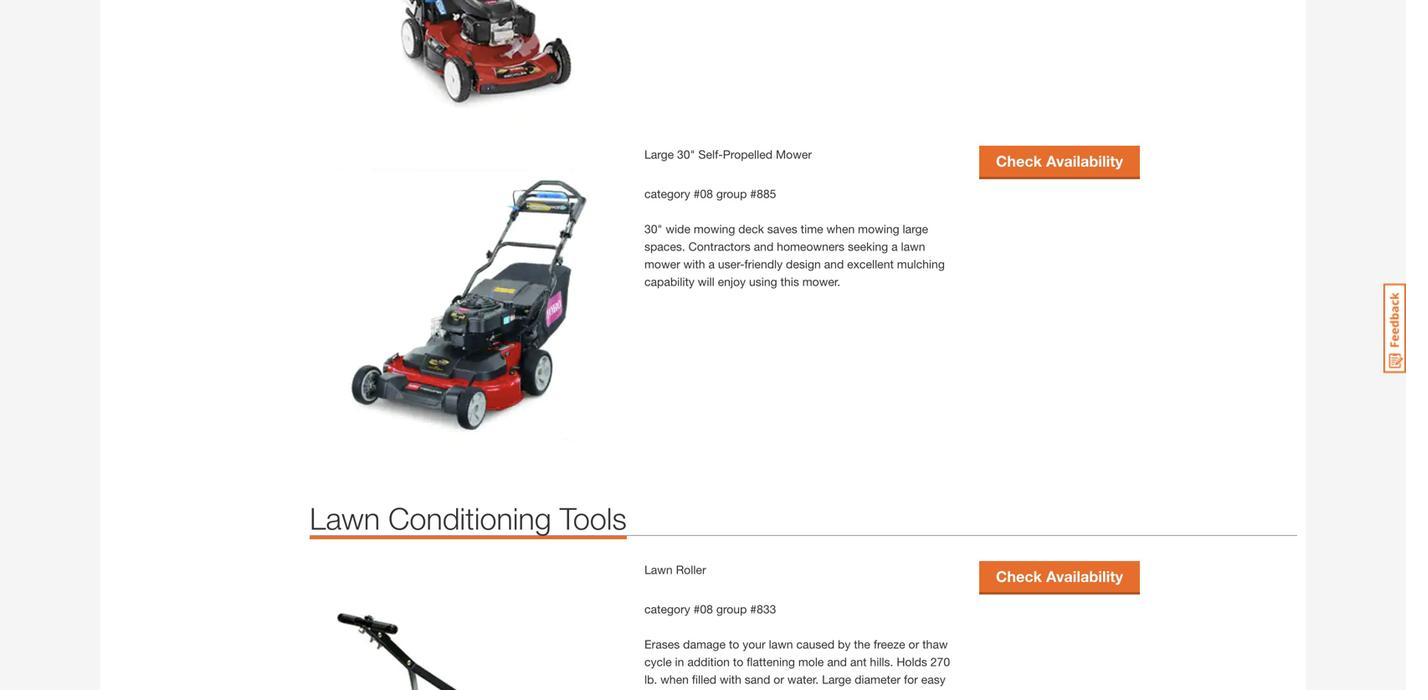 Task type: describe. For each thing, give the bounding box(es) containing it.
lawn roller link
[[645, 563, 706, 577]]

check availability for erases damage to your lawn caused by the freeze or thaw cycle in addition to flattening mole and ant hills. holds 270 lb. when filled with sand or water.  large diameter for ea
[[996, 567, 1124, 585]]

thaw
[[923, 637, 948, 651]]

contractors
[[689, 240, 751, 253]]

1 horizontal spatial or
[[909, 637, 920, 651]]

check availability link for erases damage to your lawn caused by the freeze or thaw cycle in addition to flattening mole and ant hills. holds 270 lb. when filled with sand or water.  large diameter for ea
[[980, 561, 1140, 592]]

in
[[675, 655, 685, 669]]

availability for erases damage to your lawn caused by the freeze or thaw cycle in addition to flattening mole and ant hills. holds 270 lb. when filled with sand or water.  large diameter for ea
[[1047, 567, 1124, 585]]

1 horizontal spatial a
[[892, 240, 898, 253]]

self-propelled lawnmower image
[[310, 0, 628, 129]]

#833
[[751, 602, 777, 616]]

0 vertical spatial and
[[754, 240, 774, 253]]

lb.
[[645, 672, 658, 686]]

homeowners
[[777, 240, 845, 253]]

erases damage to your lawn caused by the freeze or thaw cycle in addition to flattening mole and ant hills. holds 270 lb. when filled with sand or water.  large diameter for ea
[[645, 637, 951, 690]]

hills.
[[870, 655, 894, 669]]

feedback link image
[[1384, 283, 1407, 373]]

using
[[749, 275, 778, 289]]

holds
[[897, 655, 928, 669]]

mole
[[799, 655, 824, 669]]

erases
[[645, 637, 680, 651]]

1 mowing from the left
[[694, 222, 736, 236]]

with inside 30" wide mowing deck saves time when mowing large spaces.  contractors and homeowners seeking a lawn mower with a user-friendly design and excellent mulching capability will enjoy using this mower.
[[684, 257, 706, 271]]

category #08 group #885
[[645, 187, 777, 201]]

large inside the erases damage to your lawn caused by the freeze or thaw cycle in addition to flattening mole and ant hills. holds 270 lb. when filled with sand or water.  large diameter for ea
[[822, 672, 852, 686]]

group for #833
[[717, 602, 747, 616]]

0 vertical spatial to
[[729, 637, 740, 651]]

conditioning
[[389, 500, 552, 536]]

large 30" self-propelled mower
[[645, 147, 812, 161]]

by
[[838, 637, 851, 651]]

self-
[[699, 147, 723, 161]]

check for 30" wide mowing deck saves time when mowing large spaces.  contractors and homeowners seeking a lawn mower with a user-friendly design and excellent mulching capability will enjoy using this mower.
[[996, 152, 1043, 170]]

for
[[904, 672, 918, 686]]

the
[[854, 637, 871, 651]]

270
[[931, 655, 951, 669]]

mulching
[[898, 257, 945, 271]]

ant
[[851, 655, 867, 669]]

availability for 30" wide mowing deck saves time when mowing large spaces.  contractors and homeowners seeking a lawn mower with a user-friendly design and excellent mulching capability will enjoy using this mower.
[[1047, 152, 1124, 170]]

0 horizontal spatial a
[[709, 257, 715, 271]]

this
[[781, 275, 800, 289]]

flattening
[[747, 655, 795, 669]]

saves
[[768, 222, 798, 236]]

deck
[[739, 222, 764, 236]]

tools
[[560, 500, 627, 536]]

#885
[[751, 187, 777, 201]]

propelled
[[723, 147, 773, 161]]

with inside the erases damage to your lawn caused by the freeze or thaw cycle in addition to flattening mole and ant hills. holds 270 lb. when filled with sand or water.  large diameter for ea
[[720, 672, 742, 686]]

spaces.
[[645, 240, 686, 253]]

lawn inside the erases damage to your lawn caused by the freeze or thaw cycle in addition to flattening mole and ant hills. holds 270 lb. when filled with sand or water.  large diameter for ea
[[769, 637, 794, 651]]

0 vertical spatial 30"
[[677, 147, 695, 161]]

roller
[[676, 563, 706, 577]]

check availability link for 30" wide mowing deck saves time when mowing large spaces.  contractors and homeowners seeking a lawn mower with a user-friendly design and excellent mulching capability will enjoy using this mower.
[[980, 146, 1140, 177]]

lawn conditioning tools
[[310, 500, 627, 536]]

30" inside 30" wide mowing deck saves time when mowing large spaces.  contractors and homeowners seeking a lawn mower with a user-friendly design and excellent mulching capability will enjoy using this mower.
[[645, 222, 663, 236]]

enjoy
[[718, 275, 746, 289]]

excellent
[[848, 257, 894, 271]]

large
[[903, 222, 929, 236]]

design
[[786, 257, 821, 271]]

lawn roller
[[645, 563, 706, 577]]



Task type: vqa. For each thing, say whether or not it's contained in the screenshot.
ERASES
yes



Task type: locate. For each thing, give the bounding box(es) containing it.
#08 for wide
[[694, 187, 713, 201]]

0 vertical spatial when
[[827, 222, 855, 236]]

1 vertical spatial 30"
[[645, 222, 663, 236]]

0 horizontal spatial or
[[774, 672, 785, 686]]

wide
[[666, 222, 691, 236]]

2 group from the top
[[717, 602, 747, 616]]

large down ant
[[822, 672, 852, 686]]

1 category from the top
[[645, 187, 691, 201]]

0 horizontal spatial with
[[684, 257, 706, 271]]

2 #08 from the top
[[694, 602, 713, 616]]

lawn for lawn roller
[[645, 563, 673, 577]]

large 30" self-propelled mower link
[[645, 147, 812, 161]]

2 check availability from the top
[[996, 567, 1124, 585]]

when
[[827, 222, 855, 236], [661, 672, 689, 686]]

and inside the erases damage to your lawn caused by the freeze or thaw cycle in addition to flattening mole and ant hills. holds 270 lb. when filled with sand or water.  large diameter for ea
[[828, 655, 847, 669]]

2 check from the top
[[996, 567, 1043, 585]]

when right time
[[827, 222, 855, 236]]

1 availability from the top
[[1047, 152, 1124, 170]]

1 vertical spatial large
[[822, 672, 852, 686]]

will
[[698, 275, 715, 289]]

1 group from the top
[[717, 187, 747, 201]]

0 vertical spatial #08
[[694, 187, 713, 201]]

check
[[996, 152, 1043, 170], [996, 567, 1043, 585]]

1 check from the top
[[996, 152, 1043, 170]]

0 vertical spatial check
[[996, 152, 1043, 170]]

water.
[[788, 672, 819, 686]]

category for category #08 group #833
[[645, 602, 691, 616]]

0 vertical spatial check availability
[[996, 152, 1124, 170]]

seeking
[[848, 240, 889, 253]]

0 vertical spatial lawn
[[901, 240, 926, 253]]

damage
[[683, 637, 726, 651]]

group
[[717, 187, 747, 201], [717, 602, 747, 616]]

and up mower.
[[825, 257, 844, 271]]

1 horizontal spatial lawn
[[901, 240, 926, 253]]

and down by
[[828, 655, 847, 669]]

0 horizontal spatial when
[[661, 672, 689, 686]]

group left #833
[[717, 602, 747, 616]]

check for erases damage to your lawn caused by the freeze or thaw cycle in addition to flattening mole and ant hills. holds 270 lb. when filled with sand or water.  large diameter for ea
[[996, 567, 1043, 585]]

caused
[[797, 637, 835, 651]]

or up holds
[[909, 637, 920, 651]]

2 availability from the top
[[1047, 567, 1124, 585]]

30" wide mowing deck saves time when mowing large spaces.  contractors and homeowners seeking a lawn mower with a user-friendly design and excellent mulching capability will enjoy using this mower.
[[645, 222, 945, 289]]

1 vertical spatial check availability
[[996, 567, 1124, 585]]

1 horizontal spatial 30"
[[677, 147, 695, 161]]

lawn up flattening
[[769, 637, 794, 651]]

#08 up damage
[[694, 602, 713, 616]]

30" up spaces.
[[645, 222, 663, 236]]

2 check availability link from the top
[[980, 561, 1140, 592]]

1 vertical spatial with
[[720, 672, 742, 686]]

freeze
[[874, 637, 906, 651]]

1 check availability from the top
[[996, 152, 1124, 170]]

mower
[[776, 147, 812, 161]]

check availability for 30" wide mowing deck saves time when mowing large spaces.  contractors and homeowners seeking a lawn mower with a user-friendly design and excellent mulching capability will enjoy using this mower.
[[996, 152, 1124, 170]]

0 horizontal spatial lawn
[[769, 637, 794, 651]]

when inside the erases damage to your lawn caused by the freeze or thaw cycle in addition to flattening mole and ant hills. holds 270 lb. when filled with sand or water.  large diameter for ea
[[661, 672, 689, 686]]

1 horizontal spatial with
[[720, 672, 742, 686]]

#08
[[694, 187, 713, 201], [694, 602, 713, 616]]

or down flattening
[[774, 672, 785, 686]]

when inside 30" wide mowing deck saves time when mowing large spaces.  contractors and homeowners seeking a lawn mower with a user-friendly design and excellent mulching capability will enjoy using this mower.
[[827, 222, 855, 236]]

mower
[[645, 257, 681, 271]]

lawn for lawn conditioning tools
[[310, 500, 380, 536]]

2 mowing from the left
[[858, 222, 900, 236]]

category #08 group #833
[[645, 602, 777, 616]]

0 vertical spatial group
[[717, 187, 747, 201]]

with
[[684, 257, 706, 271], [720, 672, 742, 686]]

1 horizontal spatial lawn
[[645, 563, 673, 577]]

lawn roller image
[[310, 561, 628, 690]]

0 horizontal spatial large
[[645, 147, 674, 161]]

mower.
[[803, 275, 841, 289]]

check availability link
[[980, 146, 1140, 177], [980, 561, 1140, 592]]

large 30" self-propelled mower image
[[310, 146, 628, 464]]

category for category #08 group #885
[[645, 187, 691, 201]]

lawn
[[901, 240, 926, 253], [769, 637, 794, 651]]

to left your
[[729, 637, 740, 651]]

capability
[[645, 275, 695, 289]]

1 horizontal spatial mowing
[[858, 222, 900, 236]]

category up wide
[[645, 187, 691, 201]]

lawn inside 30" wide mowing deck saves time when mowing large spaces.  contractors and homeowners seeking a lawn mower with a user-friendly design and excellent mulching capability will enjoy using this mower.
[[901, 240, 926, 253]]

1 vertical spatial lawn
[[645, 563, 673, 577]]

1 vertical spatial check
[[996, 567, 1043, 585]]

addition
[[688, 655, 730, 669]]

0 horizontal spatial lawn
[[310, 500, 380, 536]]

30"
[[677, 147, 695, 161], [645, 222, 663, 236]]

1 vertical spatial group
[[717, 602, 747, 616]]

filled
[[692, 672, 717, 686]]

1 vertical spatial when
[[661, 672, 689, 686]]

a up will
[[709, 257, 715, 271]]

1 check availability link from the top
[[980, 146, 1140, 177]]

diameter
[[855, 672, 901, 686]]

a
[[892, 240, 898, 253], [709, 257, 715, 271]]

group left #885
[[717, 187, 747, 201]]

with right filled
[[720, 672, 742, 686]]

or
[[909, 637, 920, 651], [774, 672, 785, 686]]

cycle
[[645, 655, 672, 669]]

lawn
[[310, 500, 380, 536], [645, 563, 673, 577]]

availability
[[1047, 152, 1124, 170], [1047, 567, 1124, 585]]

large
[[645, 147, 674, 161], [822, 672, 852, 686]]

1 vertical spatial category
[[645, 602, 691, 616]]

and up friendly
[[754, 240, 774, 253]]

friendly
[[745, 257, 783, 271]]

1 vertical spatial #08
[[694, 602, 713, 616]]

mowing up seeking
[[858, 222, 900, 236]]

0 horizontal spatial mowing
[[694, 222, 736, 236]]

sand
[[745, 672, 771, 686]]

1 #08 from the top
[[694, 187, 713, 201]]

0 vertical spatial or
[[909, 637, 920, 651]]

#08 for damage
[[694, 602, 713, 616]]

1 vertical spatial check availability link
[[980, 561, 1140, 592]]

#08 down the self-
[[694, 187, 713, 201]]

0 vertical spatial large
[[645, 147, 674, 161]]

group for #885
[[717, 187, 747, 201]]

check availability
[[996, 152, 1124, 170], [996, 567, 1124, 585]]

category up erases
[[645, 602, 691, 616]]

1 vertical spatial availability
[[1047, 567, 1124, 585]]

1 vertical spatial to
[[733, 655, 744, 669]]

user-
[[718, 257, 745, 271]]

category
[[645, 187, 691, 201], [645, 602, 691, 616]]

0 vertical spatial lawn
[[310, 500, 380, 536]]

30" left the self-
[[677, 147, 695, 161]]

2 vertical spatial and
[[828, 655, 847, 669]]

large left the self-
[[645, 147, 674, 161]]

a right seeking
[[892, 240, 898, 253]]

0 vertical spatial with
[[684, 257, 706, 271]]

to down your
[[733, 655, 744, 669]]

and
[[754, 240, 774, 253], [825, 257, 844, 271], [828, 655, 847, 669]]

to
[[729, 637, 740, 651], [733, 655, 744, 669]]

mowing
[[694, 222, 736, 236], [858, 222, 900, 236]]

1 vertical spatial a
[[709, 257, 715, 271]]

mowing up contractors
[[694, 222, 736, 236]]

when down in on the bottom of page
[[661, 672, 689, 686]]

2 category from the top
[[645, 602, 691, 616]]

1 horizontal spatial when
[[827, 222, 855, 236]]

0 horizontal spatial 30"
[[645, 222, 663, 236]]

lawn down large
[[901, 240, 926, 253]]

1 horizontal spatial large
[[822, 672, 852, 686]]

0 vertical spatial check availability link
[[980, 146, 1140, 177]]

your
[[743, 637, 766, 651]]

0 vertical spatial availability
[[1047, 152, 1124, 170]]

0 vertical spatial a
[[892, 240, 898, 253]]

time
[[801, 222, 824, 236]]

with up will
[[684, 257, 706, 271]]

1 vertical spatial lawn
[[769, 637, 794, 651]]

0 vertical spatial category
[[645, 187, 691, 201]]

1 vertical spatial or
[[774, 672, 785, 686]]

1 vertical spatial and
[[825, 257, 844, 271]]



